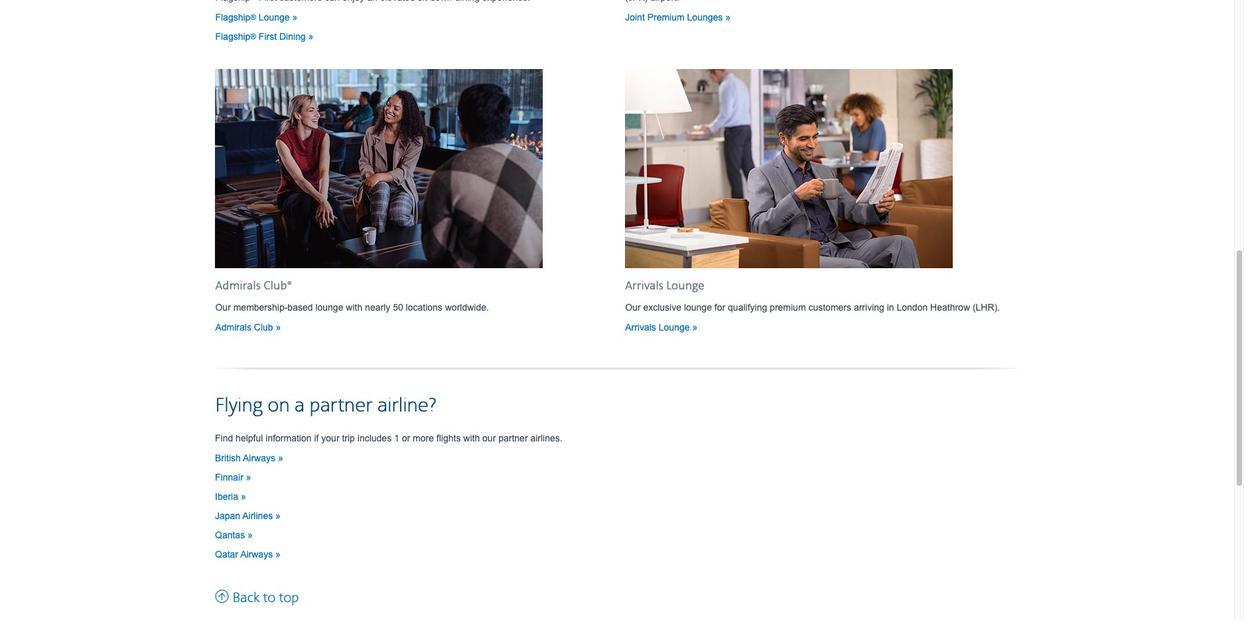 Task type: locate. For each thing, give the bounding box(es) containing it.
our up admirals club on the left of page
[[215, 302, 231, 313]]

0 vertical spatial arrivals
[[626, 279, 664, 293]]

1 admirals from the top
[[215, 279, 261, 293]]

flagship
[[215, 12, 251, 22], [215, 31, 251, 42]]

arrivals lounge up exclusive
[[626, 279, 705, 293]]

based
[[288, 302, 313, 313]]

partner
[[310, 394, 373, 418], [499, 433, 528, 443]]

find
[[215, 433, 233, 443]]

0 vertical spatial with
[[346, 302, 363, 313]]

exclusive
[[644, 302, 682, 313]]

british airways link
[[215, 453, 283, 463]]

0 vertical spatial ®
[[251, 12, 256, 21]]

arrivals lounge down exclusive
[[626, 322, 693, 332]]

british
[[215, 453, 241, 463]]

finnair
[[215, 472, 246, 483]]

lounge right "based"
[[316, 302, 344, 313]]

for
[[715, 302, 726, 313]]

airways for british
[[243, 453, 276, 463]]

a
[[295, 394, 305, 418]]

back
[[233, 589, 260, 607]]

airways down the 'qantas' link
[[240, 549, 273, 560]]

® left first
[[251, 32, 256, 40]]

helpful
[[236, 433, 263, 443]]

1 vertical spatial partner
[[499, 433, 528, 443]]

0 horizontal spatial with
[[346, 302, 363, 313]]

® inside flagship ® first dining
[[251, 32, 256, 40]]

0 vertical spatial lounge
[[259, 12, 290, 22]]

dining
[[279, 31, 306, 42]]

1 vertical spatial lounge
[[667, 279, 705, 293]]

our
[[215, 302, 231, 313], [626, 302, 641, 313]]

2 vertical spatial lounge
[[659, 322, 690, 332]]

2 ® from the top
[[251, 32, 256, 40]]

lounge
[[316, 302, 344, 313], [684, 302, 712, 313]]

admirals club image
[[215, 69, 543, 268]]

airways
[[243, 453, 276, 463], [240, 549, 273, 560]]

with
[[346, 302, 363, 313], [464, 433, 480, 443]]

1 horizontal spatial lounge
[[684, 302, 712, 313]]

2 admirals from the top
[[215, 322, 252, 332]]

arrivals lounge
[[626, 279, 705, 293], [626, 322, 693, 332]]

our membership-based lounge with nearly 50 locations worldwide.
[[215, 302, 489, 313]]

british airways
[[215, 453, 278, 463]]

1 arrivals from the top
[[626, 279, 664, 293]]

admirals club link
[[215, 322, 281, 332]]

premium
[[770, 302, 806, 313]]

locations
[[406, 302, 443, 313]]

circle up image
[[215, 587, 229, 605]]

0 vertical spatial admirals
[[215, 279, 261, 293]]

lounge left for at the right of the page
[[684, 302, 712, 313]]

2 lounge from the left
[[684, 302, 712, 313]]

our exclusive lounge for qualifying premium customers arriving in london heathrow (lhr).
[[626, 302, 1001, 313]]

1 vertical spatial ®
[[251, 32, 256, 40]]

qantas link
[[215, 530, 253, 540]]

®
[[251, 12, 256, 21], [251, 32, 256, 40]]

0 vertical spatial partner
[[310, 394, 373, 418]]

1 lounge from the left
[[316, 302, 344, 313]]

admirals left club
[[215, 322, 252, 332]]

® inside flagship ® lounge
[[251, 12, 256, 21]]

0 horizontal spatial our
[[215, 302, 231, 313]]

flying
[[215, 394, 263, 418]]

back to top
[[229, 589, 299, 607]]

on
[[268, 394, 290, 418]]

first
[[259, 31, 277, 42]]

lounge up first
[[259, 12, 290, 22]]

admirals
[[215, 279, 261, 293], [215, 322, 252, 332]]

0 vertical spatial airways
[[243, 453, 276, 463]]

1 vertical spatial flagship
[[215, 31, 251, 42]]

with left our
[[464, 433, 480, 443]]

qatar airways link
[[215, 549, 281, 560]]

airways down "helpful"
[[243, 453, 276, 463]]

partner right our
[[499, 433, 528, 443]]

admirals club
[[215, 322, 276, 332]]

membership-
[[233, 302, 288, 313]]

airline?
[[378, 394, 437, 418]]

nearly
[[365, 302, 391, 313]]

joint premium lounges
[[626, 12, 726, 22]]

50
[[393, 302, 404, 313]]

flagship up flagship ® first dining
[[215, 12, 251, 22]]

flagship for lounge
[[215, 12, 251, 22]]

1
[[394, 433, 400, 443]]

® up flagship ® first dining
[[251, 12, 256, 21]]

lounge down exclusive
[[659, 322, 690, 332]]

1 vertical spatial airways
[[240, 549, 273, 560]]

flagship ® first dining
[[215, 31, 308, 42]]

1 horizontal spatial with
[[464, 433, 480, 443]]

® for lounge
[[251, 12, 256, 21]]

arriving
[[854, 302, 885, 313]]

if
[[314, 433, 319, 443]]

arrivals
[[626, 279, 664, 293], [626, 322, 657, 332]]

japan
[[215, 510, 240, 521]]

lounge
[[259, 12, 290, 22], [667, 279, 705, 293], [659, 322, 690, 332]]

lounges
[[688, 12, 723, 22]]

airlines.
[[531, 433, 563, 443]]

0 vertical spatial flagship
[[215, 12, 251, 22]]

1 vertical spatial arrivals
[[626, 322, 657, 332]]

0 vertical spatial arrivals lounge
[[626, 279, 705, 293]]

partner up trip
[[310, 394, 373, 418]]

1 vertical spatial admirals
[[215, 322, 252, 332]]

arrivals down exclusive
[[626, 322, 657, 332]]

admirals up membership-
[[215, 279, 261, 293]]

1 vertical spatial arrivals lounge
[[626, 322, 693, 332]]

0 horizontal spatial lounge
[[316, 302, 344, 313]]

london
[[897, 302, 928, 313]]

1 horizontal spatial our
[[626, 302, 641, 313]]

admirals for admirals club
[[215, 322, 252, 332]]

arrivals up exclusive
[[626, 279, 664, 293]]

arrivals lounge link
[[626, 322, 698, 332]]

joint premium lounges link
[[626, 12, 731, 22]]

our left exclusive
[[626, 302, 641, 313]]

admirals for admirals club®
[[215, 279, 261, 293]]

lounge up exclusive
[[667, 279, 705, 293]]

with left nearly
[[346, 302, 363, 313]]

finnair link
[[215, 472, 251, 483]]

1 our from the left
[[215, 302, 231, 313]]

or
[[402, 433, 410, 443]]

1 ® from the top
[[251, 12, 256, 21]]

admirals club®
[[215, 279, 292, 293]]

2 our from the left
[[626, 302, 641, 313]]

qatar airways
[[215, 549, 276, 560]]

information
[[266, 433, 312, 443]]

flagship ® lounge
[[215, 12, 292, 22]]

2 flagship from the top
[[215, 31, 251, 42]]

flagship down flagship ® lounge on the left of the page
[[215, 31, 251, 42]]

1 flagship from the top
[[215, 12, 251, 22]]



Task type: vqa. For each thing, say whether or not it's contained in the screenshot.
50
yes



Task type: describe. For each thing, give the bounding box(es) containing it.
club®
[[264, 279, 292, 293]]

2 arrivals from the top
[[626, 322, 657, 332]]

heathrow
[[931, 302, 971, 313]]

trip
[[342, 433, 355, 443]]

to
[[263, 589, 276, 607]]

iberia
[[215, 491, 241, 502]]

1 arrivals lounge from the top
[[626, 279, 705, 293]]

customers
[[809, 302, 852, 313]]

qantas
[[215, 530, 248, 540]]

joint
[[626, 12, 645, 22]]

japan airlines
[[215, 510, 276, 521]]

flights
[[437, 433, 461, 443]]

® for first dining
[[251, 32, 256, 40]]

our for arrivals lounge
[[626, 302, 641, 313]]

top
[[279, 589, 299, 607]]

1 vertical spatial with
[[464, 433, 480, 443]]

worldwide.
[[445, 302, 489, 313]]

your
[[322, 433, 340, 443]]

0 horizontal spatial partner
[[310, 394, 373, 418]]

in
[[888, 302, 895, 313]]

premium
[[648, 12, 685, 22]]

qualifying
[[728, 302, 768, 313]]

includes
[[358, 433, 392, 443]]

airways for qatar
[[240, 549, 273, 560]]

flying on a partner airline? main content
[[200, 0, 1020, 607]]

airlines
[[243, 510, 273, 521]]

club
[[254, 322, 273, 332]]

2 arrivals lounge from the top
[[626, 322, 693, 332]]

1 horizontal spatial partner
[[499, 433, 528, 443]]

flagship for first dining
[[215, 31, 251, 42]]

qatar
[[215, 549, 238, 560]]

more
[[413, 433, 434, 443]]

find helpful information if your trip includes 1 or more flights with our partner airlines.
[[215, 433, 563, 443]]

iberia link
[[215, 491, 246, 502]]

japan airlines link
[[215, 510, 281, 521]]

arrivals lounge image
[[626, 69, 954, 268]]

(lhr).
[[973, 302, 1001, 313]]

flying on a partner airline?
[[215, 394, 437, 418]]

back to top link
[[215, 587, 299, 607]]

our
[[483, 433, 496, 443]]

our for admirals club®
[[215, 302, 231, 313]]



